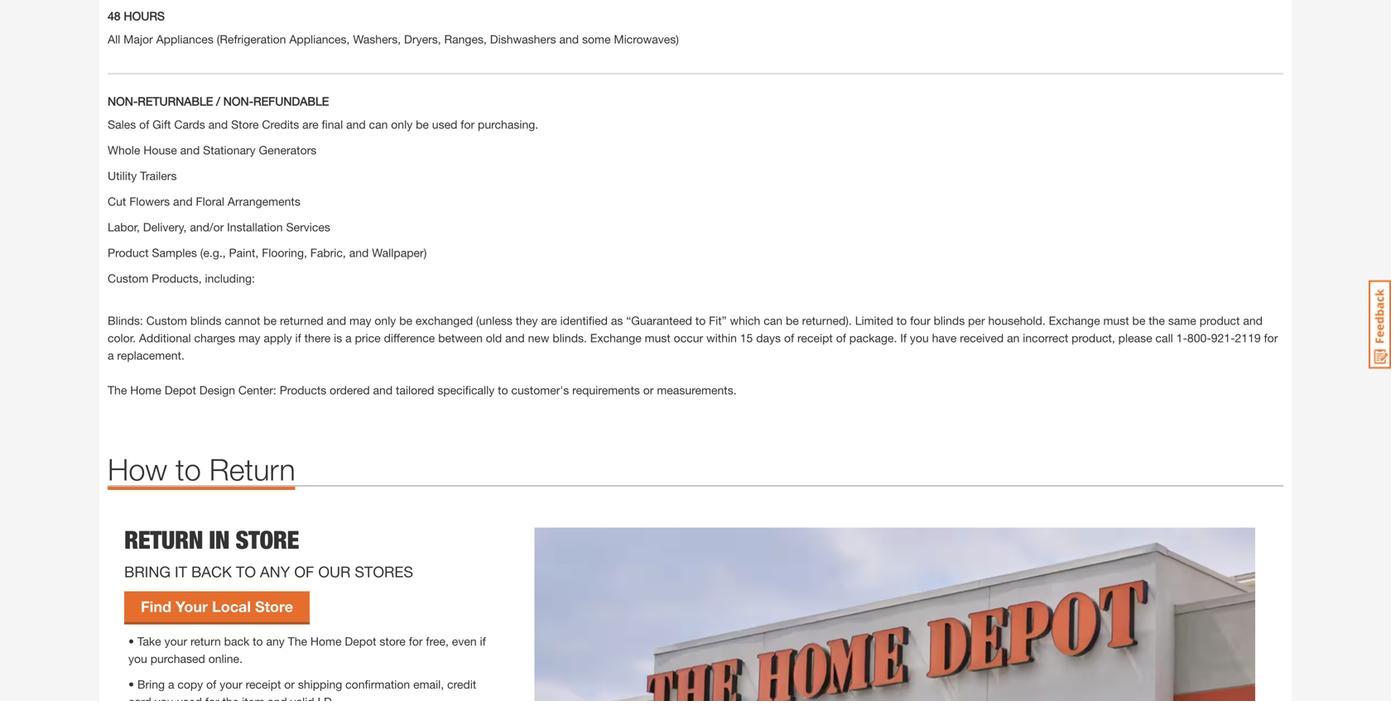 Task type: vqa. For each thing, say whether or not it's contained in the screenshot.
"11,"
no



Task type: describe. For each thing, give the bounding box(es) containing it.
if inside • take your return back to any the home depot store for free, even if you purchased online.
[[480, 635, 486, 649]]

product samples (e.g., paint, flooring, fabric, and wallpaper)
[[108, 246, 427, 259]]

any
[[260, 563, 290, 581]]

find
[[141, 598, 171, 616]]

price
[[355, 331, 381, 345]]

credit
[[447, 678, 476, 692]]

difference
[[384, 331, 435, 345]]

back
[[191, 563, 232, 581]]

home inside • take your return back to any the home depot store for free, even if you purchased online.
[[310, 635, 342, 649]]

depot inside • take your return back to any the home depot store for free, even if you purchased online.
[[345, 635, 376, 649]]

of left gift
[[139, 117, 149, 131]]

design
[[199, 383, 235, 397]]

cut
[[108, 194, 126, 208]]

within
[[706, 331, 737, 345]]

arrangements
[[228, 194, 300, 208]]

household.
[[988, 314, 1046, 327]]

of right days
[[784, 331, 794, 345]]

to inside • take your return back to any the home depot store for free, even if you purchased online.
[[253, 635, 263, 649]]

return in-store image showing a the home depot storefront. image
[[534, 528, 1256, 701]]

tailored
[[396, 383, 434, 397]]

the home depot design center: products ordered and tailored specifically to customer's requirements or measurements.
[[108, 383, 737, 397]]

1 vertical spatial store
[[255, 598, 293, 616]]

sales of gift cards and store credits are final and can only be used for purchasing.
[[108, 117, 538, 131]]

replacement.
[[117, 348, 185, 362]]

local
[[212, 598, 251, 616]]

return
[[209, 452, 295, 487]]

blinds: custom blinds cannot be returned and may only be exchanged (unless they are identified as "guaranteed to fit" which can be returned). limited to four blinds per household. exchange must be the same product and color. additional charges may apply if there is a price difference between old and new blinds. exchange must occur within 15 days of receipt of package. if you have received an incorrect product, please call 1-800-921-2119 for a replacement.
[[108, 314, 1278, 362]]

product,
[[1072, 331, 1115, 345]]

store
[[236, 526, 299, 555]]

2119
[[1235, 331, 1261, 345]]

0 vertical spatial the
[[108, 383, 127, 397]]

1 vertical spatial a
[[108, 348, 114, 362]]

2 horizontal spatial a
[[345, 331, 352, 345]]

stores
[[355, 563, 413, 581]]

1 non- from the left
[[108, 94, 138, 108]]

to up if
[[897, 314, 907, 327]]

to left fit"
[[695, 314, 706, 327]]

800-
[[1188, 331, 1211, 345]]

take
[[137, 635, 161, 649]]

washers,
[[353, 32, 401, 46]]

0 horizontal spatial exchange
[[590, 331, 642, 345]]

cards
[[174, 117, 205, 131]]

and down they at the top left
[[505, 331, 525, 345]]

shipping
[[298, 678, 342, 692]]

hours
[[124, 9, 165, 23]]

online.
[[208, 652, 243, 666]]

four
[[910, 314, 931, 327]]

receipt inside • bring a copy of your receipt or shipping confirmation email, credit card you used for the item and valid i.d.
[[246, 678, 281, 692]]

for inside • take your return back to any the home depot store for free, even if you purchased online.
[[409, 635, 423, 649]]

any
[[266, 635, 285, 649]]

credits
[[262, 117, 299, 131]]

1 blinds from the left
[[190, 314, 221, 327]]

can inside blinds: custom blinds cannot be returned and may only be exchanged (unless they are identified as "guaranteed to fit" which can be returned). limited to four blinds per household. exchange must be the same product and color. additional charges may apply if there is a price difference between old and new blinds. exchange must occur within 15 days of receipt of package. if you have received an incorrect product, please call 1-800-921-2119 for a replacement.
[[764, 314, 783, 327]]

copy
[[178, 678, 203, 692]]

"guaranteed
[[626, 314, 692, 327]]

utility
[[108, 169, 137, 182]]

• take your return back to any the home depot store for free, even if you purchased online.
[[128, 635, 486, 666]]

receipt inside blinds: custom blinds cannot be returned and may only be exchanged (unless they are identified as "guaranteed to fit" which can be returned). limited to four blinds per household. exchange must be the same product and color. additional charges may apply if there is a price difference between old and new blinds. exchange must occur within 15 days of receipt of package. if you have received an incorrect product, please call 1-800-921-2119 for a replacement.
[[798, 331, 833, 345]]

products,
[[152, 271, 202, 285]]

and up 2119
[[1243, 314, 1263, 327]]

occur
[[674, 331, 703, 345]]

1 vertical spatial must
[[645, 331, 671, 345]]

exchanged
[[416, 314, 473, 327]]

new
[[528, 331, 549, 345]]

(refrigeration
[[217, 32, 286, 46]]

installation
[[227, 220, 283, 234]]

labor,
[[108, 220, 140, 234]]

921-
[[1211, 331, 1235, 345]]

charges
[[194, 331, 235, 345]]

48
[[108, 9, 121, 23]]

and right 'final'
[[346, 117, 366, 131]]

how
[[108, 452, 167, 487]]

used inside • bring a copy of your receipt or shipping confirmation email, credit card you used for the item and valid i.d.
[[177, 695, 202, 701]]

measurements.
[[657, 383, 737, 397]]

trailers
[[140, 169, 177, 182]]

custom inside blinds: custom blinds cannot be returned and may only be exchanged (unless they are identified as "guaranteed to fit" which can be returned). limited to four blinds per household. exchange must be the same product and color. additional charges may apply if there is a price difference between old and new blinds. exchange must occur within 15 days of receipt of package. if you have received an incorrect product, please call 1-800-921-2119 for a replacement.
[[146, 314, 187, 327]]

store
[[380, 635, 406, 649]]

if
[[900, 331, 907, 345]]

bring
[[124, 563, 171, 581]]

cannot
[[225, 314, 260, 327]]

i.d.
[[318, 695, 335, 701]]

of
[[294, 563, 314, 581]]

of down returned).
[[836, 331, 846, 345]]

all major appliances (refrigeration appliances, washers, dryers, ranges, dishwashers and some microwaves)
[[108, 32, 679, 46]]

center:
[[238, 383, 276, 397]]

paint,
[[229, 246, 259, 259]]

apply
[[264, 331, 292, 345]]

0 vertical spatial custom
[[108, 271, 148, 285]]

0 horizontal spatial can
[[369, 117, 388, 131]]

0 horizontal spatial depot
[[165, 383, 196, 397]]

old
[[486, 331, 502, 345]]

and up is
[[327, 314, 346, 327]]

specifically
[[438, 383, 495, 397]]

find your local store
[[141, 598, 293, 616]]

it
[[175, 563, 187, 581]]

flooring,
[[262, 246, 307, 259]]

identified
[[560, 314, 608, 327]]

cut flowers and floral arrangements
[[108, 194, 300, 208]]

all
[[108, 32, 120, 46]]

and inside • bring a copy of your receipt or shipping confirmation email, credit card you used for the item and valid i.d.
[[268, 695, 287, 701]]

custom products, including:
[[108, 271, 255, 285]]

a inside • bring a copy of your receipt or shipping confirmation email, credit card you used for the item and valid i.d.
[[168, 678, 174, 692]]

you inside • take your return back to any the home depot store for free, even if you purchased online.
[[128, 652, 147, 666]]

the inside blinds: custom blinds cannot be returned and may only be exchanged (unless they are identified as "guaranteed to fit" which can be returned). limited to four blinds per household. exchange must be the same product and color. additional charges may apply if there is a price difference between old and new blinds. exchange must occur within 15 days of receipt of package. if you have received an incorrect product, please call 1-800-921-2119 for a replacement.
[[1149, 314, 1165, 327]]

(e.g.,
[[200, 246, 226, 259]]

and down /
[[208, 117, 228, 131]]

if inside blinds: custom blinds cannot be returned and may only be exchanged (unless they are identified as "guaranteed to fit" which can be returned). limited to four blinds per household. exchange must be the same product and color. additional charges may apply if there is a price difference between old and new blinds. exchange must occur within 15 days of receipt of package. if you have received an incorrect product, please call 1-800-921-2119 for a replacement.
[[295, 331, 301, 345]]

samples
[[152, 246, 197, 259]]

purchasing.
[[478, 117, 538, 131]]

some
[[582, 32, 611, 46]]

is
[[334, 331, 342, 345]]

to
[[236, 563, 256, 581]]

0 vertical spatial store
[[231, 117, 259, 131]]



Task type: locate. For each thing, give the bounding box(es) containing it.
refundable
[[253, 94, 329, 108]]

0 horizontal spatial blinds
[[190, 314, 221, 327]]

item
[[242, 695, 264, 701]]

if down "returned"
[[295, 331, 301, 345]]

are up the new
[[541, 314, 557, 327]]

you right if
[[910, 331, 929, 345]]

1 horizontal spatial or
[[643, 383, 654, 397]]

0 vertical spatial the
[[1149, 314, 1165, 327]]

0 horizontal spatial non-
[[108, 94, 138, 108]]

purchased
[[150, 652, 205, 666]]

1 vertical spatial only
[[375, 314, 396, 327]]

non- right /
[[223, 94, 253, 108]]

between
[[438, 331, 483, 345]]

0 horizontal spatial the
[[108, 383, 127, 397]]

the down replacement.
[[108, 383, 127, 397]]

1 vertical spatial you
[[128, 652, 147, 666]]

your inside • take your return back to any the home depot store for free, even if you purchased online.
[[164, 635, 187, 649]]

0 vertical spatial •
[[128, 635, 134, 649]]

our
[[318, 563, 351, 581]]

1 horizontal spatial your
[[220, 678, 242, 692]]

0 vertical spatial must
[[1104, 314, 1129, 327]]

a left copy
[[168, 678, 174, 692]]

1 vertical spatial home
[[310, 635, 342, 649]]

house
[[144, 143, 177, 157]]

1 vertical spatial custom
[[146, 314, 187, 327]]

2 vertical spatial a
[[168, 678, 174, 692]]

confirmation
[[345, 678, 410, 692]]

in
[[209, 526, 229, 555]]

and right item
[[268, 695, 287, 701]]

the left item
[[222, 695, 239, 701]]

1 horizontal spatial may
[[350, 314, 371, 327]]

a right is
[[345, 331, 352, 345]]

1 vertical spatial used
[[177, 695, 202, 701]]

• for • bring a copy of your receipt or shipping confirmation email, credit card you used for the item and valid i.d.
[[128, 678, 134, 692]]

only right 'final'
[[391, 117, 413, 131]]

are left 'final'
[[302, 117, 319, 131]]

days
[[756, 331, 781, 345]]

bring
[[137, 678, 165, 692]]

must up "please"
[[1104, 314, 1129, 327]]

and left floral
[[173, 194, 193, 208]]

blinds:
[[108, 314, 143, 327]]

2 non- from the left
[[223, 94, 253, 108]]

0 vertical spatial can
[[369, 117, 388, 131]]

1 horizontal spatial a
[[168, 678, 174, 692]]

exchange
[[1049, 314, 1100, 327], [590, 331, 642, 345]]

1 horizontal spatial used
[[432, 117, 457, 131]]

0 vertical spatial only
[[391, 117, 413, 131]]

1 vertical spatial the
[[288, 635, 307, 649]]

48 hours
[[108, 9, 165, 23]]

are inside blinds: custom blinds cannot be returned and may only be exchanged (unless they are identified as "guaranteed to fit" which can be returned). limited to four blinds per household. exchange must be the same product and color. additional charges may apply if there is a price difference between old and new blinds. exchange must occur within 15 days of receipt of package. if you have received an incorrect product, please call 1-800-921-2119 for a replacement.
[[541, 314, 557, 327]]

0 vertical spatial depot
[[165, 383, 196, 397]]

1 • from the top
[[128, 635, 134, 649]]

for right 2119
[[1264, 331, 1278, 345]]

customer's
[[511, 383, 569, 397]]

major
[[124, 32, 153, 46]]

• for • take your return back to any the home depot store for free, even if you purchased online.
[[128, 635, 134, 649]]

there
[[304, 331, 331, 345]]

for left item
[[205, 695, 219, 701]]

you inside • bring a copy of your receipt or shipping confirmation email, credit card you used for the item and valid i.d.
[[155, 695, 173, 701]]

only up price
[[375, 314, 396, 327]]

the right "any"
[[288, 635, 307, 649]]

your inside • bring a copy of your receipt or shipping confirmation email, credit card you used for the item and valid i.d.
[[220, 678, 242, 692]]

gift
[[153, 117, 171, 131]]

must down "guaranteed
[[645, 331, 671, 345]]

and right fabric,
[[349, 246, 369, 259]]

incorrect
[[1023, 331, 1069, 345]]

1 vertical spatial depot
[[345, 635, 376, 649]]

whole house and stationary generators
[[108, 143, 317, 157]]

1 horizontal spatial depot
[[345, 635, 376, 649]]

1 vertical spatial exchange
[[590, 331, 642, 345]]

if right even
[[480, 635, 486, 649]]

including:
[[205, 271, 255, 285]]

0 horizontal spatial are
[[302, 117, 319, 131]]

0 horizontal spatial used
[[177, 695, 202, 701]]

labor, delivery, and/or installation services
[[108, 220, 330, 234]]

final
[[322, 117, 343, 131]]

1 horizontal spatial blinds
[[934, 314, 965, 327]]

blinds.
[[553, 331, 587, 345]]

you down take
[[128, 652, 147, 666]]

a down color.
[[108, 348, 114, 362]]

may
[[350, 314, 371, 327], [239, 331, 260, 345]]

appliances
[[156, 32, 214, 46]]

depot left store
[[345, 635, 376, 649]]

1 horizontal spatial can
[[764, 314, 783, 327]]

generators
[[259, 143, 317, 157]]

1 horizontal spatial exchange
[[1049, 314, 1100, 327]]

may down 'cannot'
[[239, 331, 260, 345]]

2 blinds from the left
[[934, 314, 965, 327]]

1 horizontal spatial the
[[1149, 314, 1165, 327]]

to right specifically
[[498, 383, 508, 397]]

blinds up charges at left
[[190, 314, 221, 327]]

1 horizontal spatial receipt
[[798, 331, 833, 345]]

home
[[130, 383, 161, 397], [310, 635, 342, 649]]

0 vertical spatial used
[[432, 117, 457, 131]]

return
[[190, 635, 221, 649]]

2 • from the top
[[128, 678, 134, 692]]

can right 'final'
[[369, 117, 388, 131]]

return in store bring it back to any of our stores
[[124, 526, 413, 581]]

used down copy
[[177, 695, 202, 701]]

to left "any"
[[253, 635, 263, 649]]

1 vertical spatial your
[[220, 678, 242, 692]]

0 vertical spatial if
[[295, 331, 301, 345]]

0 horizontal spatial the
[[222, 695, 239, 701]]

the
[[108, 383, 127, 397], [288, 635, 307, 649]]

card
[[128, 695, 151, 701]]

receipt up item
[[246, 678, 281, 692]]

0 horizontal spatial home
[[130, 383, 161, 397]]

receipt
[[798, 331, 833, 345], [246, 678, 281, 692]]

the inside • take your return back to any the home depot store for free, even if you purchased online.
[[288, 635, 307, 649]]

• left take
[[128, 635, 134, 649]]

only inside blinds: custom blinds cannot be returned and may only be exchanged (unless they are identified as "guaranteed to fit" which can be returned). limited to four blinds per household. exchange must be the same product and color. additional charges may apply if there is a price difference between old and new blinds. exchange must occur within 15 days of receipt of package. if you have received an incorrect product, please call 1-800-921-2119 for a replacement.
[[375, 314, 396, 327]]

custom up additional
[[146, 314, 187, 327]]

the
[[1149, 314, 1165, 327], [222, 695, 239, 701]]

1 horizontal spatial non-
[[223, 94, 253, 108]]

valid
[[290, 695, 314, 701]]

services
[[286, 220, 330, 234]]

and left the tailored
[[373, 383, 393, 397]]

or inside • bring a copy of your receipt or shipping confirmation email, credit card you used for the item and valid i.d.
[[284, 678, 295, 692]]

used
[[432, 117, 457, 131], [177, 695, 202, 701]]

returnable
[[138, 94, 213, 108]]

or up valid
[[284, 678, 295, 692]]

non- up sales
[[108, 94, 138, 108]]

or right 'requirements'
[[643, 383, 654, 397]]

0 horizontal spatial or
[[284, 678, 295, 692]]

1 vertical spatial the
[[222, 695, 239, 701]]

1 horizontal spatial the
[[288, 635, 307, 649]]

1 horizontal spatial must
[[1104, 314, 1129, 327]]

depot left design on the left
[[165, 383, 196, 397]]

be
[[416, 117, 429, 131], [264, 314, 277, 327], [399, 314, 412, 327], [786, 314, 799, 327], [1133, 314, 1146, 327]]

2 horizontal spatial you
[[910, 331, 929, 345]]

1 horizontal spatial you
[[155, 695, 173, 701]]

• bring a copy of your receipt or shipping confirmation email, credit card you used for the item and valid i.d.
[[128, 678, 476, 701]]

as
[[611, 314, 623, 327]]

your up item
[[220, 678, 242, 692]]

receipt down returned).
[[798, 331, 833, 345]]

store down any
[[255, 598, 293, 616]]

1 vertical spatial can
[[764, 314, 783, 327]]

may up price
[[350, 314, 371, 327]]

and left "some"
[[559, 32, 579, 46]]

they
[[516, 314, 538, 327]]

0 horizontal spatial if
[[295, 331, 301, 345]]

appliances,
[[289, 32, 350, 46]]

0 horizontal spatial receipt
[[246, 678, 281, 692]]

fabric,
[[310, 246, 346, 259]]

your
[[176, 598, 208, 616]]

store up stationary
[[231, 117, 259, 131]]

0 vertical spatial are
[[302, 117, 319, 131]]

1 vertical spatial may
[[239, 331, 260, 345]]

additional
[[139, 331, 191, 345]]

dryers,
[[404, 32, 441, 46]]

email,
[[413, 678, 444, 692]]

0 vertical spatial exchange
[[1049, 314, 1100, 327]]

please
[[1119, 331, 1153, 345]]

1 horizontal spatial home
[[310, 635, 342, 649]]

1 vertical spatial receipt
[[246, 678, 281, 692]]

0 vertical spatial you
[[910, 331, 929, 345]]

your up 'purchased'
[[164, 635, 187, 649]]

0 vertical spatial home
[[130, 383, 161, 397]]

of inside • bring a copy of your receipt or shipping confirmation email, credit card you used for the item and valid i.d.
[[206, 678, 216, 692]]

must
[[1104, 314, 1129, 327], [645, 331, 671, 345]]

you inside blinds: custom blinds cannot be returned and may only be exchanged (unless they are identified as "guaranteed to fit" which can be returned). limited to four blinds per household. exchange must be the same product and color. additional charges may apply if there is a price difference between old and new blinds. exchange must occur within 15 days of receipt of package. if you have received an incorrect product, please call 1-800-921-2119 for a replacement.
[[910, 331, 929, 345]]

return
[[124, 526, 203, 555]]

0 vertical spatial or
[[643, 383, 654, 397]]

or
[[643, 383, 654, 397], [284, 678, 295, 692]]

0 vertical spatial a
[[345, 331, 352, 345]]

for inside • bring a copy of your receipt or shipping confirmation email, credit card you used for the item and valid i.d.
[[205, 695, 219, 701]]

products
[[280, 383, 327, 397]]

returned
[[280, 314, 324, 327]]

utility trailers
[[108, 169, 177, 182]]

returned).
[[802, 314, 852, 327]]

0 horizontal spatial a
[[108, 348, 114, 362]]

exchange up product,
[[1049, 314, 1100, 327]]

1 horizontal spatial if
[[480, 635, 486, 649]]

how to return
[[108, 452, 295, 487]]

0 horizontal spatial you
[[128, 652, 147, 666]]

the inside • bring a copy of your receipt or shipping confirmation email, credit card you used for the item and valid i.d.
[[222, 695, 239, 701]]

• inside • bring a copy of your receipt or shipping confirmation email, credit card you used for the item and valid i.d.
[[128, 678, 134, 692]]

1 vertical spatial or
[[284, 678, 295, 692]]

delivery,
[[143, 220, 187, 234]]

1 horizontal spatial are
[[541, 314, 557, 327]]

requirements
[[572, 383, 640, 397]]

and down cards
[[180, 143, 200, 157]]

and/or
[[190, 220, 224, 234]]

0 horizontal spatial your
[[164, 635, 187, 649]]

• up card in the left of the page
[[128, 678, 134, 692]]

wallpaper)
[[372, 246, 427, 259]]

ordered
[[330, 383, 370, 397]]

whole
[[108, 143, 140, 157]]

1 vertical spatial •
[[128, 678, 134, 692]]

stationary
[[203, 143, 256, 157]]

can up days
[[764, 314, 783, 327]]

0 horizontal spatial may
[[239, 331, 260, 345]]

1 vertical spatial if
[[480, 635, 486, 649]]

0 vertical spatial receipt
[[798, 331, 833, 345]]

if
[[295, 331, 301, 345], [480, 635, 486, 649]]

of right copy
[[206, 678, 216, 692]]

to right how
[[176, 452, 201, 487]]

0 horizontal spatial must
[[645, 331, 671, 345]]

for left free,
[[409, 635, 423, 649]]

you down bring
[[155, 695, 173, 701]]

custom down the product
[[108, 271, 148, 285]]

home down replacement.
[[130, 383, 161, 397]]

find your local store link
[[124, 592, 310, 623]]

received
[[960, 331, 1004, 345]]

home up shipping
[[310, 635, 342, 649]]

fit"
[[709, 314, 727, 327]]

for left purchasing.
[[461, 117, 475, 131]]

0 vertical spatial your
[[164, 635, 187, 649]]

1 vertical spatial are
[[541, 314, 557, 327]]

non-returnable / non-refundable
[[108, 94, 329, 108]]

exchange down as
[[590, 331, 642, 345]]

feedback link image
[[1369, 280, 1391, 369]]

2 vertical spatial you
[[155, 695, 173, 701]]

0 vertical spatial may
[[350, 314, 371, 327]]

you
[[910, 331, 929, 345], [128, 652, 147, 666], [155, 695, 173, 701]]

blinds up have
[[934, 314, 965, 327]]

same
[[1168, 314, 1197, 327]]

used left purchasing.
[[432, 117, 457, 131]]

• inside • take your return back to any the home depot store for free, even if you purchased online.
[[128, 635, 134, 649]]

the up 'call'
[[1149, 314, 1165, 327]]

for inside blinds: custom blinds cannot be returned and may only be exchanged (unless they are identified as "guaranteed to fit" which can be returned). limited to four blinds per household. exchange must be the same product and color. additional charges may apply if there is a price difference between old and new blinds. exchange must occur within 15 days of receipt of package. if you have received an incorrect product, please call 1-800-921-2119 for a replacement.
[[1264, 331, 1278, 345]]



